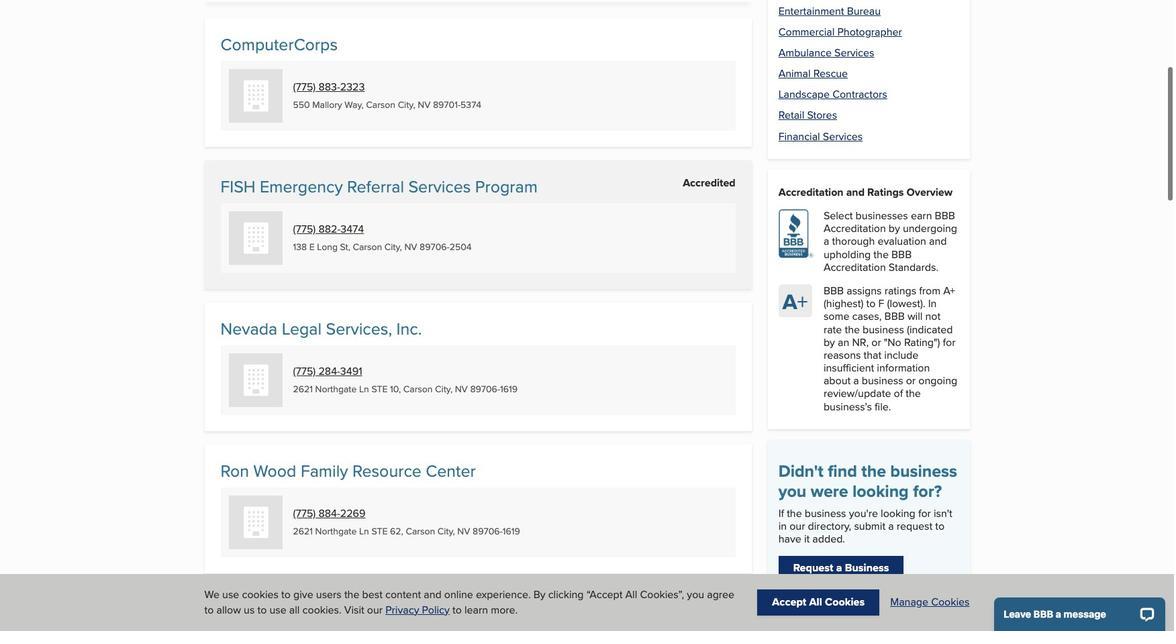 Task type: describe. For each thing, give the bounding box(es) containing it.
submit
[[854, 519, 885, 534]]

retail stores link
[[778, 108, 837, 123]]

business up isn't
[[890, 459, 957, 484]]

2323
[[340, 79, 365, 95]]

businesses
[[856, 208, 908, 224]]

(775) for nevada legal services, inc.
[[293, 364, 316, 379]]

89706- inside (775) 882-3474 138 e long st , carson city, nv 89706-2504
[[420, 241, 450, 254]]

cookies",
[[640, 587, 684, 603]]

rate
[[824, 322, 842, 337]]

if
[[778, 506, 784, 521]]

business
[[845, 561, 889, 576]]

ambulance services link
[[778, 45, 874, 60]]

way
[[345, 98, 361, 112]]

1619 for ron wood family resource center
[[503, 525, 520, 539]]

(indicated
[[907, 322, 953, 337]]

2269
[[340, 506, 365, 522]]

landscape contractors link
[[778, 87, 887, 102]]

284-
[[318, 364, 340, 379]]

1 horizontal spatial use
[[269, 603, 286, 618]]

by
[[533, 587, 545, 603]]

0 vertical spatial and
[[846, 184, 865, 200]]

computercorps
[[221, 32, 338, 56]]

bbb right "earn"
[[935, 208, 955, 224]]

financial services link
[[778, 129, 863, 144]]

the inside select businesses earn bbb accreditation by undergoing a thorough evaluation and upholding the bbb accreditation standards.
[[874, 247, 889, 262]]

didn't
[[778, 459, 824, 484]]

city, inside the (775) 883-2323 550 mallory way , carson city, nv 89701-5374
[[398, 98, 415, 112]]

city, inside (775) 882-3474 138 e long st , carson city, nv 89706-2504
[[384, 241, 402, 254]]

all inside button
[[809, 595, 822, 610]]

nv inside the (775) 883-2323 550 mallory way , carson city, nv 89701-5374
[[418, 98, 431, 112]]

financial
[[778, 129, 820, 144]]

clicking
[[548, 587, 584, 603]]

commercial
[[778, 24, 835, 39]]

nv inside (775) 884-2269 2621 northgate ln ste 62 , carson city, nv 89706-1619
[[457, 525, 470, 539]]

a inside didn't find the business you were looking for? if the business you're looking for isn't in our directory, submit a request to have it added.
[[888, 519, 894, 534]]

select
[[824, 208, 853, 224]]

0 horizontal spatial use
[[222, 587, 239, 603]]

evaluation
[[878, 234, 926, 249]]

give
[[293, 587, 313, 603]]

by inside select businesses earn bbb accreditation by undergoing a thorough evaluation and upholding the bbb accreditation standards.
[[889, 221, 900, 236]]

(775) 284-3491 link
[[293, 364, 362, 379]]

mallory
[[312, 98, 342, 112]]

ron
[[221, 459, 249, 483]]

3474
[[340, 222, 364, 237]]

138
[[293, 241, 307, 254]]

3491
[[340, 364, 362, 379]]

bbb up ratings
[[891, 247, 912, 262]]

city, inside (775) 884-2269 2621 northgate ln ste 62 , carson city, nv 89706-1619
[[437, 525, 455, 539]]

our inside the we use cookies to give users the best content and online experience. by clicking "accept all cookies", you agree to allow us to use all cookies. visit our
[[367, 603, 383, 618]]

will
[[907, 309, 923, 324]]

nv inside (775) 882-3474 138 e long st , carson city, nv 89706-2504
[[404, 241, 417, 254]]

northgate for family
[[315, 525, 357, 539]]

2 vertical spatial accreditation
[[824, 260, 886, 275]]

entertainment bureau link
[[778, 3, 881, 18]]

a+
[[943, 283, 955, 299]]

for inside didn't find the business you were looking for? if the business you're looking for isn't in our directory, submit a request to have it added.
[[918, 506, 931, 521]]

nv inside (775) 284-3491 2621 northgate ln ste 10 , carson city, nv 89706-1619
[[455, 383, 468, 396]]

we use cookies to give users the best content and online experience. by clicking "accept all cookies", you agree to allow us to use all cookies. visit our
[[204, 587, 734, 618]]

not
[[925, 309, 941, 324]]

fish emergency referral services program
[[221, 175, 538, 199]]

accept all cookies
[[772, 595, 865, 610]]

legal
[[282, 317, 322, 341]]

added.
[[812, 532, 845, 547]]

, inside (775) 284-3491 2621 northgate ln ste 10 , carson city, nv 89706-1619
[[399, 383, 401, 396]]

visit
[[344, 603, 364, 618]]

upholding
[[824, 247, 871, 262]]

accept
[[772, 595, 806, 610]]

request
[[793, 561, 833, 576]]

ste for resource
[[371, 525, 388, 539]]

review/update
[[824, 386, 891, 402]]

include
[[884, 348, 918, 363]]

, inside the (775) 883-2323 550 mallory way , carson city, nv 89701-5374
[[361, 98, 364, 112]]

accreditation standards image
[[778, 209, 813, 258]]

carson inside the (775) 883-2323 550 mallory way , carson city, nv 89701-5374
[[366, 98, 395, 112]]

to left allow
[[204, 603, 214, 618]]

policy
[[422, 603, 450, 618]]

were
[[811, 479, 848, 504]]

ratings
[[884, 283, 916, 299]]

cookies
[[242, 587, 279, 603]]

1619 for nevada legal services, inc.
[[500, 383, 518, 396]]

"no
[[884, 335, 901, 350]]

it
[[804, 532, 810, 547]]

experience.
[[476, 587, 531, 603]]

0 vertical spatial looking
[[852, 479, 909, 504]]

to left give
[[281, 587, 291, 603]]

, inside (775) 882-3474 138 e long st , carson city, nv 89706-2504
[[348, 241, 350, 254]]

have
[[778, 532, 801, 547]]

carson inside (775) 284-3491 2621 northgate ln ste 10 , carson city, nv 89706-1619
[[403, 383, 433, 396]]

business up file.
[[862, 373, 903, 389]]

st
[[340, 241, 348, 254]]

manage cookies button
[[890, 595, 970, 611]]

62
[[390, 525, 401, 539]]

89706- for nevada legal services, inc.
[[470, 383, 500, 396]]

information
[[877, 361, 930, 376]]

manage
[[890, 595, 928, 610]]

carson inside (775) 882-3474 138 e long st , carson city, nv 89706-2504
[[353, 241, 382, 254]]

from
[[919, 283, 940, 299]]

550
[[293, 98, 310, 112]]

1 vertical spatial center
[[471, 602, 521, 626]]

1 horizontal spatial or
[[906, 373, 916, 389]]

you inside the we use cookies to give users the best content and online experience. by clicking "accept all cookies", you agree to allow us to use all cookies. visit our
[[687, 587, 704, 603]]

bbb right f
[[884, 309, 905, 324]]

accredited
[[683, 175, 735, 191]]

nr,
[[852, 335, 869, 350]]

a inside select businesses earn bbb accreditation by undergoing a thorough evaluation and upholding the bbb accreditation standards.
[[824, 234, 829, 249]]

bbb assigns ratings from a+ (highest) to f (lowest). in some cases, bbb will not rate the business (indicated by an nr, or "no rating") for reasons that include insufficient information about a business or ongoing review/update of the business's file.
[[824, 283, 957, 415]]

"accept
[[586, 587, 623, 603]]

, inside (775) 884-2269 2621 northgate ln ste 62 , carson city, nv 89706-1619
[[401, 525, 403, 539]]

business's
[[824, 399, 872, 415]]

undergoing
[[903, 221, 957, 236]]

5374
[[461, 98, 481, 112]]

to right us
[[257, 603, 267, 618]]

to left learn
[[452, 603, 462, 618]]

the right of
[[906, 386, 921, 402]]

cookies inside button
[[931, 595, 970, 610]]

assigns
[[847, 283, 882, 299]]

and inside the we use cookies to give users the best content and online experience. by clicking "accept all cookies", you agree to allow us to use all cookies. visit our
[[424, 587, 441, 603]]

ongoing
[[918, 373, 957, 389]]

1 vertical spatial services
[[823, 129, 863, 144]]

the right if
[[787, 506, 802, 521]]

for inside the bbb assigns ratings from a+ (highest) to f (lowest). in some cases, bbb will not rate the business (indicated by an nr, or "no rating") for reasons that include insufficient information about a business or ongoing review/update of the business's file.
[[943, 335, 956, 350]]

some
[[824, 309, 849, 324]]

referral
[[347, 175, 404, 199]]

f
[[878, 296, 884, 312]]

(highest)
[[824, 296, 864, 312]]

2504
[[450, 241, 472, 254]]

earn
[[911, 208, 932, 224]]

883-
[[318, 79, 340, 95]]

stores
[[807, 108, 837, 123]]

0 vertical spatial or
[[871, 335, 881, 350]]

fish
[[221, 175, 256, 199]]



Task type: locate. For each thing, give the bounding box(es) containing it.
0 horizontal spatial by
[[824, 335, 835, 350]]

carson right '62'
[[406, 525, 435, 539]]

business down f
[[863, 322, 904, 337]]

online
[[444, 587, 473, 603]]

2621 inside (775) 284-3491 2621 northgate ln ste 10 , carson city, nv 89706-1619
[[293, 383, 313, 396]]

looking right you're
[[881, 506, 915, 521]]

all
[[625, 587, 637, 603], [809, 595, 822, 610]]

landscape
[[778, 87, 830, 102]]

a right request at the right bottom of page
[[836, 561, 842, 576]]

, down 3474
[[348, 241, 350, 254]]

and up select
[[846, 184, 865, 200]]

1 vertical spatial you
[[687, 587, 704, 603]]

commercial photographer link
[[778, 24, 902, 39]]

, down resource
[[401, 525, 403, 539]]

our
[[790, 519, 805, 534], [367, 603, 383, 618]]

learn
[[464, 603, 488, 618]]

1619 inside (775) 884-2269 2621 northgate ln ste 62 , carson city, nv 89706-1619
[[503, 525, 520, 539]]

ln inside (775) 884-2269 2621 northgate ln ste 62 , carson city, nv 89706-1619
[[359, 525, 369, 539]]

fish emergency referral services program link
[[221, 175, 538, 199]]

4 (775) from the top
[[293, 506, 316, 522]]

more.
[[491, 603, 518, 618]]

0 vertical spatial 2621
[[293, 383, 313, 396]]

1 vertical spatial and
[[929, 234, 947, 249]]

the inside the we use cookies to give users the best content and online experience. by clicking "accept all cookies", you agree to allow us to use all cookies. visit our
[[344, 587, 359, 603]]

the right find
[[861, 459, 886, 484]]

cookies right the manage
[[931, 595, 970, 610]]

our inside didn't find the business you were looking for? if the business you're looking for isn't in our directory, submit a request to have it added.
[[790, 519, 805, 534]]

northgate
[[315, 383, 357, 396], [315, 525, 357, 539]]

our right in
[[790, 519, 805, 534]]

all right accept
[[809, 595, 822, 610]]

nevada legal services, inc. link
[[221, 317, 422, 341]]

1 horizontal spatial by
[[889, 221, 900, 236]]

and left the 'online'
[[424, 587, 441, 603]]

0 vertical spatial 89706-
[[420, 241, 450, 254]]

to inside didn't find the business you were looking for? if the business you're looking for isn't in our directory, submit a request to have it added.
[[935, 519, 945, 534]]

inc.
[[396, 317, 422, 341]]

city, inside (775) 284-3491 2621 northgate ln ste 10 , carson city, nv 89706-1619
[[435, 383, 453, 396]]

2 ln from the top
[[359, 525, 369, 539]]

0 vertical spatial 1619
[[500, 383, 518, 396]]

89706- for ron wood family resource center
[[473, 525, 503, 539]]

northgate inside (775) 884-2269 2621 northgate ln ste 62 , carson city, nv 89706-1619
[[315, 525, 357, 539]]

0 horizontal spatial and
[[424, 587, 441, 603]]

1 (775) from the top
[[293, 79, 316, 95]]

carson inside (775) 884-2269 2621 northgate ln ste 62 , carson city, nv 89706-1619
[[406, 525, 435, 539]]

(775) for computercorps
[[293, 79, 316, 95]]

didn't find the business you were looking for? if the business you're looking for isn't in our directory, submit a request to have it added.
[[778, 459, 957, 547]]

accreditation and ratings overview
[[778, 184, 952, 200]]

89706-
[[420, 241, 450, 254], [470, 383, 500, 396], [473, 525, 503, 539]]

northgate for services,
[[315, 383, 357, 396]]

agree
[[707, 587, 734, 603]]

0 vertical spatial by
[[889, 221, 900, 236]]

2 northgate from the top
[[315, 525, 357, 539]]

ln inside (775) 284-3491 2621 northgate ln ste 10 , carson city, nv 89706-1619
[[359, 383, 369, 396]]

10
[[390, 383, 399, 396]]

business down were
[[805, 506, 846, 521]]

or right of
[[906, 373, 916, 389]]

us
[[244, 603, 255, 618]]

1 horizontal spatial cookies
[[931, 595, 970, 610]]

ste left '62'
[[371, 525, 388, 539]]

1 vertical spatial by
[[824, 335, 835, 350]]

ste inside (775) 284-3491 2621 northgate ln ste 10 , carson city, nv 89706-1619
[[371, 383, 388, 396]]

2621 down (775) 284-3491 link
[[293, 383, 313, 396]]

ron wood family resource center link
[[221, 459, 476, 483]]

(775)
[[293, 79, 316, 95], [293, 222, 316, 237], [293, 364, 316, 379], [293, 506, 316, 522]]

long
[[317, 241, 338, 254]]

galilee episcopal camp & retreat center link
[[221, 602, 521, 626]]

you up if
[[778, 479, 806, 504]]

0 horizontal spatial you
[[687, 587, 704, 603]]

services,
[[326, 317, 392, 341]]

ln for family
[[359, 525, 369, 539]]

1 vertical spatial 2621
[[293, 525, 313, 539]]

northgate down 884-
[[315, 525, 357, 539]]

2 2621 from the top
[[293, 525, 313, 539]]

the right upholding
[[874, 247, 889, 262]]

request a business
[[793, 561, 889, 576]]

you
[[778, 479, 806, 504], [687, 587, 704, 603]]

services down stores
[[823, 129, 863, 144]]

0 vertical spatial you
[[778, 479, 806, 504]]

ln down 3491
[[359, 383, 369, 396]]

(lowest).
[[887, 296, 925, 312]]

animal rescue link
[[778, 66, 848, 81]]

a inside the bbb assigns ratings from a+ (highest) to f (lowest). in some cases, bbb will not rate the business (indicated by an nr, or "no rating") for reasons that include insufficient information about a business or ongoing review/update of the business's file.
[[853, 373, 859, 389]]

ste for inc.
[[371, 383, 388, 396]]

an
[[838, 335, 849, 350]]

the left best
[[344, 587, 359, 603]]

camp
[[351, 602, 394, 626]]

cases,
[[852, 309, 882, 324]]

1 vertical spatial for
[[918, 506, 931, 521]]

(775) for ron wood family resource center
[[293, 506, 316, 522]]

89706- inside (775) 284-3491 2621 northgate ln ste 10 , carson city, nv 89706-1619
[[470, 383, 500, 396]]

(775) inside (775) 882-3474 138 e long st , carson city, nv 89706-2504
[[293, 222, 316, 237]]

city, right 10
[[435, 383, 453, 396]]

(775) up "550"
[[293, 79, 316, 95]]

nv up the 'online'
[[457, 525, 470, 539]]

rating")
[[904, 335, 940, 350]]

1 vertical spatial looking
[[881, 506, 915, 521]]

city,
[[398, 98, 415, 112], [384, 241, 402, 254], [435, 383, 453, 396], [437, 525, 455, 539]]

2 ste from the top
[[371, 525, 388, 539]]

for right rating")
[[943, 335, 956, 350]]

accreditation up select
[[778, 184, 843, 200]]

looking up you're
[[852, 479, 909, 504]]

to left f
[[866, 296, 876, 312]]

0 vertical spatial northgate
[[315, 383, 357, 396]]

services
[[834, 45, 874, 60], [823, 129, 863, 144], [408, 175, 471, 199]]

3 (775) from the top
[[293, 364, 316, 379]]

cookies down the request a business link
[[825, 595, 865, 610]]

city, left 89701-
[[398, 98, 415, 112]]

1 horizontal spatial our
[[790, 519, 805, 534]]

1 vertical spatial 1619
[[503, 525, 520, 539]]

(775) 884-2269 link
[[293, 506, 365, 522]]

bbb up the some
[[824, 283, 844, 299]]

1 cookies from the left
[[825, 595, 865, 610]]

(775) 883-2323 link
[[293, 79, 365, 95]]

(775) inside (775) 884-2269 2621 northgate ln ste 62 , carson city, nv 89706-1619
[[293, 506, 316, 522]]

2 vertical spatial and
[[424, 587, 441, 603]]

ste
[[371, 383, 388, 396], [371, 525, 388, 539]]

you inside didn't find the business you were looking for? if the business you're looking for isn't in our directory, submit a request to have it added.
[[778, 479, 806, 504]]

1 ln from the top
[[359, 383, 369, 396]]

insufficient
[[824, 361, 874, 376]]

0 vertical spatial our
[[790, 519, 805, 534]]

nevada
[[221, 317, 277, 341]]

0 horizontal spatial for
[[918, 506, 931, 521]]

1 horizontal spatial you
[[778, 479, 806, 504]]

use left all
[[269, 603, 286, 618]]

a left thorough
[[824, 234, 829, 249]]

1 2621 from the top
[[293, 383, 313, 396]]

you left agree
[[687, 587, 704, 603]]

by left an
[[824, 335, 835, 350]]

(775) left 284-
[[293, 364, 316, 379]]

for?
[[913, 479, 942, 504]]

episcopal
[[276, 602, 347, 626]]

nv right 10
[[455, 383, 468, 396]]

ln for services,
[[359, 383, 369, 396]]

1 horizontal spatial for
[[943, 335, 956, 350]]

1619 inside (775) 284-3491 2621 northgate ln ste 10 , carson city, nv 89706-1619
[[500, 383, 518, 396]]

1 vertical spatial accreditation
[[824, 221, 886, 236]]

in
[[778, 519, 787, 534]]

0 vertical spatial services
[[834, 45, 874, 60]]

by inside the bbb assigns ratings from a+ (highest) to f (lowest). in some cases, bbb will not rate the business (indicated by an nr, or "no rating") for reasons that include insufficient information about a business or ongoing review/update of the business's file.
[[824, 335, 835, 350]]

allow
[[216, 603, 241, 618]]

&
[[399, 602, 409, 626]]

0 vertical spatial center
[[426, 459, 476, 483]]

by left "earn"
[[889, 221, 900, 236]]

1 vertical spatial northgate
[[315, 525, 357, 539]]

a right submit
[[888, 519, 894, 534]]

0 vertical spatial accreditation
[[778, 184, 843, 200]]

use right we
[[222, 587, 239, 603]]

ambulance
[[778, 45, 832, 60]]

1 northgate from the top
[[315, 383, 357, 396]]

all right the "accept
[[625, 587, 637, 603]]

all inside the we use cookies to give users the best content and online experience. by clicking "accept all cookies", you agree to allow us to use all cookies. visit our
[[625, 587, 637, 603]]

services down the commercial photographer link
[[834, 45, 874, 60]]

and down "earn"
[[929, 234, 947, 249]]

cookies inside button
[[825, 595, 865, 610]]

, down inc.
[[399, 383, 401, 396]]

, down '2323'
[[361, 98, 364, 112]]

entertainment
[[778, 3, 844, 18]]

(775) inside (775) 284-3491 2621 northgate ln ste 10 , carson city, nv 89706-1619
[[293, 364, 316, 379]]

carson right 10
[[403, 383, 433, 396]]

89706- inside (775) 884-2269 2621 northgate ln ste 62 , carson city, nv 89706-1619
[[473, 525, 503, 539]]

0 horizontal spatial cookies
[[825, 595, 865, 610]]

to inside the bbb assigns ratings from a+ (highest) to f (lowest). in some cases, bbb will not rate the business (indicated by an nr, or "no rating") for reasons that include insufficient information about a business or ongoing review/update of the business's file.
[[866, 296, 876, 312]]

2621 for legal
[[293, 383, 313, 396]]

center
[[426, 459, 476, 483], [471, 602, 521, 626]]

select businesses earn bbb accreditation by undergoing a thorough evaluation and upholding the bbb accreditation standards.
[[824, 208, 957, 275]]

users
[[316, 587, 342, 603]]

use
[[222, 587, 239, 603], [269, 603, 286, 618]]

ste inside (775) 884-2269 2621 northgate ln ste 62 , carson city, nv 89706-1619
[[371, 525, 388, 539]]

entertainment bureau commercial photographer ambulance services animal rescue landscape contractors retail stores financial services
[[778, 3, 902, 144]]

1 vertical spatial ste
[[371, 525, 388, 539]]

a right about
[[853, 373, 859, 389]]

nv left 89701-
[[418, 98, 431, 112]]

services right the referral
[[408, 175, 471, 199]]

find
[[828, 459, 857, 484]]

1 vertical spatial 89706-
[[470, 383, 500, 396]]

(775) up 138
[[293, 222, 316, 237]]

city, right the st
[[384, 241, 402, 254]]

for left isn't
[[918, 506, 931, 521]]

,
[[361, 98, 364, 112], [348, 241, 350, 254], [399, 383, 401, 396], [401, 525, 403, 539]]

1619
[[500, 383, 518, 396], [503, 525, 520, 539]]

(775) inside the (775) 883-2323 550 mallory way , carson city, nv 89701-5374
[[293, 79, 316, 95]]

about
[[824, 373, 851, 389]]

1 horizontal spatial and
[[846, 184, 865, 200]]

accreditation
[[778, 184, 843, 200], [824, 221, 886, 236], [824, 260, 886, 275]]

0 vertical spatial ste
[[371, 383, 388, 396]]

file.
[[875, 399, 891, 415]]

northgate inside (775) 284-3491 2621 northgate ln ste 10 , carson city, nv 89706-1619
[[315, 383, 357, 396]]

1 ste from the top
[[371, 383, 388, 396]]

isn't
[[934, 506, 952, 521]]

for
[[943, 335, 956, 350], [918, 506, 931, 521]]

directory,
[[808, 519, 851, 534]]

1 vertical spatial ln
[[359, 525, 369, 539]]

0 horizontal spatial all
[[625, 587, 637, 603]]

accreditation up upholding
[[824, 221, 886, 236]]

photographer
[[837, 24, 902, 39]]

2 (775) from the top
[[293, 222, 316, 237]]

of
[[894, 386, 903, 402]]

1 vertical spatial our
[[367, 603, 383, 618]]

bureau
[[847, 3, 881, 18]]

ln down 2269 at the left bottom of page
[[359, 525, 369, 539]]

to right request
[[935, 519, 945, 534]]

our right visit
[[367, 603, 383, 618]]

and inside select businesses earn bbb accreditation by undergoing a thorough evaluation and upholding the bbb accreditation standards.
[[929, 234, 947, 249]]

retail
[[778, 108, 804, 123]]

2 horizontal spatial and
[[929, 234, 947, 249]]

carson right way at the left of page
[[366, 98, 395, 112]]

(775) left 884-
[[293, 506, 316, 522]]

0 vertical spatial ln
[[359, 383, 369, 396]]

ron wood family resource center
[[221, 459, 476, 483]]

1 vertical spatial or
[[906, 373, 916, 389]]

computercorps link
[[221, 32, 338, 56]]

nv left 2504 at the top of the page
[[404, 241, 417, 254]]

or right nr,
[[871, 335, 881, 350]]

standards.
[[889, 260, 938, 275]]

animal
[[778, 66, 811, 81]]

the right rate
[[845, 322, 860, 337]]

2 vertical spatial 89706-
[[473, 525, 503, 539]]

0 horizontal spatial or
[[871, 335, 881, 350]]

2 cookies from the left
[[931, 595, 970, 610]]

2621 down (775) 884-2269 'link'
[[293, 525, 313, 539]]

content
[[385, 587, 421, 603]]

that
[[864, 348, 882, 363]]

accreditation up 'assigns'
[[824, 260, 886, 275]]

0 horizontal spatial our
[[367, 603, 383, 618]]

thorough
[[832, 234, 875, 249]]

2 vertical spatial services
[[408, 175, 471, 199]]

2621 inside (775) 884-2269 2621 northgate ln ste 62 , carson city, nv 89706-1619
[[293, 525, 313, 539]]

carson right the st
[[353, 241, 382, 254]]

2621 for wood
[[293, 525, 313, 539]]

northgate down 284-
[[315, 383, 357, 396]]

cookies.
[[302, 603, 341, 618]]

(775) 284-3491 2621 northgate ln ste 10 , carson city, nv 89706-1619
[[293, 364, 518, 396]]

0 vertical spatial for
[[943, 335, 956, 350]]

884-
[[318, 506, 340, 522]]

city, right '62'
[[437, 525, 455, 539]]

1 horizontal spatial all
[[809, 595, 822, 610]]

ste left 10
[[371, 383, 388, 396]]



Task type: vqa. For each thing, say whether or not it's contained in the screenshot.
about
yes



